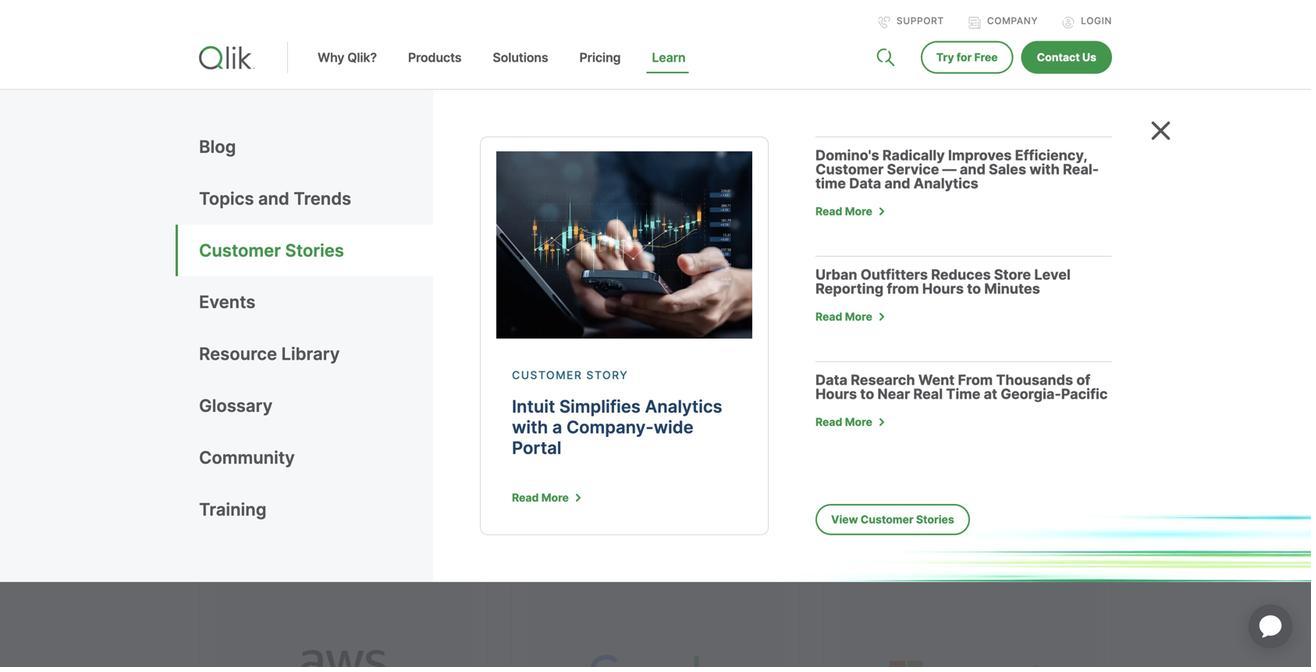 Task type: describe. For each thing, give the bounding box(es) containing it.
qlik
[[199, 301, 229, 324]]

customer story
[[512, 369, 628, 382]]

training button
[[199, 484, 433, 536]]

resource library link
[[199, 328, 433, 380]]

products
[[408, 50, 462, 65]]

featured partners: microsoft image
[[839, 584, 1097, 667]]

value
[[436, 361, 479, 384]]

events button
[[199, 276, 433, 328]]

more for data
[[845, 416, 873, 429]]

help
[[565, 331, 600, 354]]

view customer stories link
[[816, 504, 970, 536]]

1 horizontal spatial stories
[[916, 513, 954, 527]]

intuit
[[512, 396, 555, 417]]

login
[[1081, 15, 1112, 27]]

and right the — in the right top of the page
[[960, 161, 986, 178]]

read for domino's radically improves efficiency, customer service — and sales with real- time data and analytics
[[816, 205, 843, 218]]

featured partners: google image
[[527, 584, 784, 667]]

from
[[958, 372, 993, 389]]

went
[[919, 372, 955, 389]]

data
[[547, 361, 584, 384]]

read more for domino's radically improves efficiency, customer service — and sales with real- time data and analytics
[[816, 205, 873, 218]]

qlik partners with industry-leading technology companies offering innovative solutions that help our customers maximize the value of their data and analytics investments.
[[199, 301, 600, 414]]

topics
[[199, 188, 254, 209]]

contact us
[[1037, 51, 1097, 64]]

with inside domino's radically improves efficiency, customer service — and sales with real- time data and analytics
[[1030, 161, 1060, 178]]

their
[[505, 361, 542, 384]]

and down radically on the right top of page
[[885, 175, 910, 192]]

thousands
[[996, 372, 1073, 389]]

customer
[[512, 369, 583, 382]]

that
[[528, 331, 560, 354]]

learn
[[652, 50, 686, 65]]

featured partners: aws image
[[215, 584, 472, 667]]

level
[[1034, 266, 1071, 283]]

read more down portal
[[512, 492, 569, 505]]

and inside button
[[258, 188, 289, 209]]

innovative
[[362, 331, 445, 354]]

partners
[[199, 235, 328, 274]]

topics and trends button
[[199, 173, 433, 225]]

partners
[[234, 301, 303, 324]]

try for free link
[[921, 41, 1014, 74]]

customer inside view customer stories link
[[861, 513, 914, 527]]

with inside the qlik partners with industry-leading technology companies offering innovative solutions that help our customers maximize the value of their data and analytics investments.
[[308, 301, 343, 324]]

featured technology partners
[[199, 195, 515, 274]]

customer inside domino's radically improves efficiency, customer service — and sales with real- time data and analytics
[[816, 161, 884, 178]]

technology
[[339, 195, 515, 235]]

more for urban
[[845, 310, 873, 324]]

reporting
[[816, 280, 884, 297]]

glossary
[[199, 395, 273, 416]]

library
[[281, 344, 340, 365]]

store
[[994, 266, 1031, 283]]

featured
[[199, 195, 332, 235]]

why
[[318, 50, 344, 65]]

time
[[816, 175, 846, 192]]

learn button
[[636, 50, 701, 89]]

research
[[851, 372, 915, 389]]

free
[[975, 51, 998, 64]]

our
[[199, 361, 226, 384]]

a
[[552, 417, 562, 438]]

georgia-
[[1001, 386, 1061, 403]]

login link
[[1062, 15, 1112, 29]]

support image
[[878, 16, 891, 29]]

login image
[[1062, 16, 1075, 29]]

customer stories
[[199, 240, 344, 261]]

read for data research went from thousands of hours to near real time at georgia-pacific
[[816, 416, 843, 429]]

—
[[943, 161, 957, 178]]

sales
[[989, 161, 1026, 178]]

domino's radically improves efficiency, customer service — and sales with real- time data and analytics
[[816, 147, 1099, 192]]

community link
[[199, 432, 433, 484]]

customer stories button
[[199, 225, 433, 276]]

qlik image
[[199, 46, 255, 69]]

resource library button
[[199, 328, 433, 380]]

portal
[[512, 437, 562, 458]]

why qlik? button
[[302, 50, 393, 89]]

why qlik?
[[318, 50, 377, 65]]

topics and trends
[[199, 188, 351, 209]]

more for domino's
[[845, 205, 873, 218]]

contact
[[1037, 51, 1080, 64]]

view customer stories
[[831, 513, 954, 527]]

data inside domino's radically improves efficiency, customer service — and sales with real- time data and analytics
[[849, 175, 881, 192]]

pricing
[[580, 50, 621, 65]]

events link
[[199, 276, 433, 328]]



Task type: locate. For each thing, give the bounding box(es) containing it.
intuit case study - qlik data analytics solutions image
[[496, 151, 752, 339]]

0 horizontal spatial of
[[484, 361, 500, 384]]

analytics
[[235, 391, 307, 414]]

support link
[[878, 15, 944, 29]]

data left research
[[816, 372, 848, 389]]

at
[[984, 386, 998, 403]]

read more for urban outfitters reduces store level reporting from hours to minutes
[[816, 310, 873, 324]]

1 horizontal spatial hours
[[922, 280, 964, 297]]

customer stories link
[[199, 225, 433, 276]]

and right topics on the left top
[[258, 188, 289, 209]]

1 vertical spatial with
[[308, 301, 343, 324]]

with inside intuit simplifies analytics with a company-wide portal
[[512, 417, 548, 438]]

story
[[587, 369, 628, 382]]

2 horizontal spatial with
[[1030, 161, 1060, 178]]

more down the time
[[845, 205, 873, 218]]

to left minutes
[[967, 280, 981, 297]]

data inside "data research went from thousands of hours to near real time at georgia-pacific"
[[816, 372, 848, 389]]

more down reporting
[[845, 310, 873, 324]]

0 horizontal spatial to
[[860, 386, 874, 403]]

and inside the qlik partners with industry-leading technology companies offering innovative solutions that help our customers maximize the value of their data and analytics investments.
[[199, 391, 230, 414]]

solutions button
[[477, 50, 564, 89]]

maximize
[[322, 361, 399, 384]]

events
[[199, 292, 256, 313]]

real
[[914, 386, 943, 403]]

efficiency,
[[1015, 147, 1087, 164]]

company image
[[969, 16, 981, 29]]

stories
[[285, 240, 344, 261], [916, 513, 954, 527]]

stories inside button
[[285, 240, 344, 261]]

1 vertical spatial hours
[[816, 386, 857, 403]]

customer left service
[[816, 161, 884, 178]]

application
[[1230, 586, 1311, 667]]

1 vertical spatial analytics
[[645, 396, 722, 417]]

read more down research
[[816, 416, 873, 429]]

to inside urban outfitters reduces store level reporting from hours to minutes
[[967, 280, 981, 297]]

improves
[[948, 147, 1012, 164]]

with left a
[[512, 417, 548, 438]]

time
[[946, 386, 981, 403]]

community button
[[199, 432, 433, 484]]

read more down reporting
[[816, 310, 873, 324]]

try
[[937, 51, 954, 64]]

read more for data research went from thousands of hours to near real time at georgia-pacific
[[816, 416, 873, 429]]

solutions
[[450, 331, 523, 354]]

service
[[887, 161, 939, 178]]

topics and trends link
[[199, 173, 433, 225]]

contact us link
[[1021, 41, 1112, 74]]

simplifies
[[559, 396, 641, 417]]

urban outfitters reduces store level reporting from hours to minutes
[[816, 266, 1071, 297]]

hours inside urban outfitters reduces store level reporting from hours to minutes
[[922, 280, 964, 297]]

outfitters
[[861, 266, 928, 283]]

intuit simplifies analytics with a company-wide portal
[[512, 396, 722, 458]]

2 vertical spatial with
[[512, 417, 548, 438]]

0 horizontal spatial stories
[[285, 240, 344, 261]]

more
[[845, 205, 873, 218], [845, 310, 873, 324], [845, 416, 873, 429], [541, 492, 569, 505]]

1 horizontal spatial of
[[1077, 372, 1091, 389]]

more down research
[[845, 416, 873, 429]]

with
[[1030, 161, 1060, 178], [308, 301, 343, 324], [512, 417, 548, 438]]

hours left near
[[816, 386, 857, 403]]

leading
[[422, 301, 482, 324]]

customer right view
[[861, 513, 914, 527]]

1 vertical spatial stories
[[916, 513, 954, 527]]

1 vertical spatial to
[[860, 386, 874, 403]]

read
[[816, 205, 843, 218], [816, 310, 843, 324], [816, 416, 843, 429], [512, 492, 539, 505]]

training
[[199, 499, 267, 520]]

company
[[987, 15, 1038, 27]]

real-
[[1063, 161, 1099, 178]]

hours inside "data research went from thousands of hours to near real time at georgia-pacific"
[[816, 386, 857, 403]]

blog
[[199, 136, 236, 157]]

analytics inside intuit simplifies analytics with a company-wide portal
[[645, 396, 722, 417]]

resource
[[199, 344, 277, 365]]

companies
[[199, 331, 289, 354]]

industry-
[[348, 301, 422, 324]]

customer down 'featured'
[[199, 240, 281, 261]]

investments.
[[312, 391, 416, 414]]

for
[[957, 51, 972, 64]]

featured technology partners - main banner image
[[667, 92, 1217, 521]]

training link
[[199, 484, 433, 536]]

pacific
[[1061, 386, 1108, 403]]

of right thousands
[[1077, 372, 1091, 389]]

read more down the time
[[816, 205, 873, 218]]

the
[[404, 361, 431, 384]]

minutes
[[984, 280, 1040, 297]]

hours right 'from'
[[922, 280, 964, 297]]

0 vertical spatial stories
[[285, 240, 344, 261]]

and down our
[[199, 391, 230, 414]]

1 vertical spatial customer
[[199, 240, 281, 261]]

data
[[849, 175, 881, 192], [816, 372, 848, 389]]

offering
[[294, 331, 357, 354]]

reduces
[[931, 266, 991, 283]]

customer inside customer stories link
[[199, 240, 281, 261]]

0 horizontal spatial with
[[308, 301, 343, 324]]

technology
[[487, 301, 579, 324]]

company-
[[567, 417, 654, 438]]

glossary button
[[199, 380, 433, 432]]

2 vertical spatial customer
[[861, 513, 914, 527]]

1 horizontal spatial with
[[512, 417, 548, 438]]

glossary link
[[199, 380, 433, 432]]

0 horizontal spatial data
[[816, 372, 848, 389]]

of
[[484, 361, 500, 384], [1077, 372, 1091, 389]]

view
[[831, 513, 858, 527]]

0 vertical spatial customer
[[816, 161, 884, 178]]

0 vertical spatial with
[[1030, 161, 1060, 178]]

customer
[[816, 161, 884, 178], [199, 240, 281, 261], [861, 513, 914, 527]]

0 vertical spatial analytics
[[914, 175, 979, 192]]

with left real-
[[1030, 161, 1060, 178]]

domino's
[[816, 147, 879, 164]]

qlik?
[[347, 50, 377, 65]]

1 horizontal spatial analytics
[[914, 175, 979, 192]]

1 horizontal spatial to
[[967, 280, 981, 297]]

of down solutions
[[484, 361, 500, 384]]

read for urban outfitters reduces store level reporting from hours to minutes
[[816, 310, 843, 324]]

1 horizontal spatial data
[[849, 175, 881, 192]]

to
[[967, 280, 981, 297], [860, 386, 874, 403]]

hours
[[922, 280, 964, 297], [816, 386, 857, 403]]

0 vertical spatial data
[[849, 175, 881, 192]]

to inside "data research went from thousands of hours to near real time at georgia-pacific"
[[860, 386, 874, 403]]

with up offering
[[308, 301, 343, 324]]

solutions
[[493, 50, 548, 65]]

data research went from thousands of hours to near real time at georgia-pacific
[[816, 372, 1108, 403]]

resource library
[[199, 344, 340, 365]]

1 vertical spatial data
[[816, 372, 848, 389]]

0 horizontal spatial hours
[[816, 386, 857, 403]]

of inside the qlik partners with industry-leading technology companies offering innovative solutions that help our customers maximize the value of their data and analytics investments.
[[484, 361, 500, 384]]

us
[[1083, 51, 1097, 64]]

0 vertical spatial hours
[[922, 280, 964, 297]]

of inside "data research went from thousands of hours to near real time at georgia-pacific"
[[1077, 372, 1091, 389]]

0 vertical spatial to
[[967, 280, 981, 297]]

close search image
[[1151, 121, 1171, 141]]

trends
[[294, 188, 351, 209]]

try for free
[[937, 51, 998, 64]]

more down portal
[[541, 492, 569, 505]]

data down domino's
[[849, 175, 881, 192]]

blog button
[[199, 121, 433, 173]]

analytics
[[914, 175, 979, 192], [645, 396, 722, 417]]

near
[[878, 386, 910, 403]]

to left near
[[860, 386, 874, 403]]

from
[[887, 280, 919, 297]]

wide
[[654, 417, 694, 438]]

urban
[[816, 266, 857, 283]]

0 horizontal spatial analytics
[[645, 396, 722, 417]]

analytics inside domino's radically improves efficiency, customer service — and sales with real- time data and analytics
[[914, 175, 979, 192]]

read more
[[816, 205, 873, 218], [816, 310, 873, 324], [816, 416, 873, 429], [512, 492, 569, 505]]



Task type: vqa. For each thing, say whether or not it's contained in the screenshot.
leading
yes



